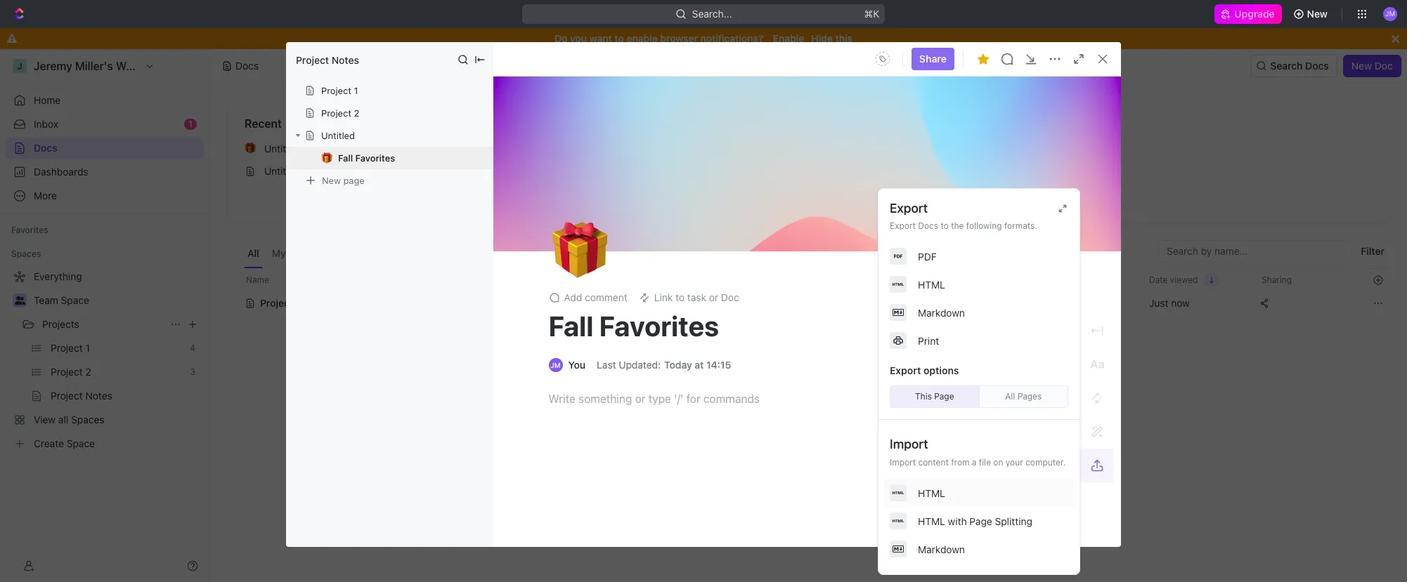 Task type: locate. For each thing, give the bounding box(es) containing it.
new down 🎁 "dropdown button"
[[322, 175, 341, 186]]

0 horizontal spatial all
[[248, 248, 259, 259]]

1 vertical spatial jm
[[551, 361, 561, 370]]

0 vertical spatial to
[[615, 32, 624, 44]]

1 untitled • from the left
[[264, 143, 307, 155]]

markdown down with
[[918, 544, 966, 556]]

2 vertical spatial export
[[890, 365, 922, 377]]

•
[[303, 143, 307, 154], [1087, 143, 1091, 154]]

1 horizontal spatial date
[[1150, 275, 1168, 285]]

a
[[972, 458, 977, 468]]

fall down add
[[549, 309, 594, 342]]

0 horizontal spatial untitled link
[[239, 160, 596, 183]]

1 horizontal spatial untitled link
[[1023, 160, 1379, 183]]

doc down jm dropdown button
[[1375, 60, 1394, 72]]

0 vertical spatial all
[[248, 248, 259, 259]]

computer.
[[1026, 458, 1066, 468]]

dropdown menu image
[[872, 48, 894, 70]]

⌘k
[[865, 8, 880, 20]]

upgrade link
[[1215, 4, 1282, 24]]

2 untitled • from the left
[[1048, 143, 1091, 155]]

task
[[688, 292, 707, 304]]

html
[[918, 279, 946, 291], [918, 488, 946, 500], [918, 516, 946, 528]]

all inside button
[[248, 248, 259, 259]]

to right "want"
[[615, 32, 624, 44]]

docs inside sidebar navigation
[[34, 142, 57, 154]]

tree
[[6, 266, 204, 456]]

this
[[916, 392, 932, 402]]

🎁 up add
[[552, 217, 608, 283]]

all for all
[[248, 248, 259, 259]]

0 vertical spatial jm
[[1386, 9, 1396, 18]]

0 vertical spatial export
[[890, 201, 928, 216]]

updated:
[[619, 359, 661, 371]]

1 vertical spatial html
[[918, 488, 946, 500]]

0 vertical spatial doc
[[1375, 60, 1394, 72]]

this
[[836, 32, 853, 44]]

0 vertical spatial page
[[935, 392, 955, 402]]

• down me
[[1087, 143, 1091, 154]]

2 vertical spatial project notes
[[260, 297, 323, 309]]

search docs
[[1271, 60, 1330, 72]]

untitled • for created by me
[[1048, 143, 1091, 155]]

• for recent
[[303, 143, 307, 154]]

2 date from the left
[[1150, 275, 1168, 285]]

2 row from the top
[[227, 290, 1391, 318]]

today
[[665, 359, 692, 371]]

0 vertical spatial fall
[[338, 153, 353, 164]]

2 vertical spatial notes
[[296, 297, 323, 309]]

0 horizontal spatial untitled •
[[264, 143, 307, 155]]

untitled
[[321, 130, 355, 141], [264, 143, 300, 155], [1048, 143, 1084, 155], [264, 165, 300, 177], [1048, 165, 1084, 177]]

date
[[1037, 275, 1056, 285], [1150, 275, 1168, 285]]

3 export from the top
[[890, 365, 922, 377]]

table
[[227, 269, 1391, 318]]

date up just
[[1150, 275, 1168, 285]]

date left 'updated'
[[1037, 275, 1056, 285]]

0 vertical spatial markdown
[[918, 307, 966, 319]]

0 horizontal spatial fall
[[338, 153, 353, 164]]

pages
[[1018, 392, 1042, 402]]

2 horizontal spatial notes
[[691, 143, 718, 155]]

jm up new doc
[[1386, 9, 1396, 18]]

1 horizontal spatial cell
[[1029, 291, 1141, 316]]

1 inside sidebar navigation
[[189, 119, 193, 129]]

jm
[[1386, 9, 1396, 18], [551, 361, 561, 370]]

jm left you
[[551, 361, 561, 370]]

fall up new page
[[338, 153, 353, 164]]

• left 🎁 "dropdown button"
[[303, 143, 307, 154]]

project notes inside "link"
[[656, 143, 718, 155]]

new
[[1308, 8, 1328, 20], [1352, 60, 1373, 72], [322, 175, 341, 186]]

all left pages on the bottom right of the page
[[1006, 392, 1016, 402]]

markdown
[[918, 307, 966, 319], [918, 544, 966, 556]]

new button
[[1288, 3, 1337, 25]]

1 horizontal spatial new
[[1308, 8, 1328, 20]]

0 horizontal spatial date
[[1037, 275, 1056, 285]]

now
[[1172, 297, 1190, 309]]

page right this
[[935, 392, 955, 402]]

1 horizontal spatial doc
[[1375, 60, 1394, 72]]

1 horizontal spatial to
[[676, 292, 685, 304]]

docs left the
[[919, 221, 939, 231]]

team
[[34, 295, 58, 307]]

file
[[979, 458, 992, 468]]

1 horizontal spatial untitled •
[[1048, 143, 1091, 155]]

1
[[354, 85, 358, 96], [189, 119, 193, 129]]

0 horizontal spatial page
[[935, 392, 955, 402]]

1 html from the top
[[918, 279, 946, 291]]

export for export options
[[890, 365, 922, 377]]

0 vertical spatial 1
[[354, 85, 358, 96]]

-
[[874, 297, 879, 309]]

home link
[[6, 89, 204, 112]]

all for all pages
[[1006, 392, 1016, 402]]

new for new page
[[322, 175, 341, 186]]

2 • from the left
[[1087, 143, 1091, 154]]

project
[[296, 54, 329, 66], [321, 85, 352, 96], [321, 108, 352, 119], [656, 143, 688, 155], [260, 297, 293, 309]]

1 vertical spatial new
[[1352, 60, 1373, 72]]

0 horizontal spatial cell
[[227, 291, 243, 316]]

2 vertical spatial html
[[918, 516, 946, 528]]

0 horizontal spatial 1
[[189, 119, 193, 129]]

new inside button
[[1308, 8, 1328, 20]]

untitled •
[[264, 143, 307, 155], [1048, 143, 1091, 155]]

docs
[[236, 60, 259, 72], [1306, 60, 1330, 72], [34, 142, 57, 154], [919, 221, 939, 231], [289, 248, 312, 259]]

all left my
[[248, 248, 259, 259]]

docs for export docs to the following formats.
[[919, 221, 939, 231]]

print
[[918, 335, 940, 347]]

import up 'content'
[[890, 437, 929, 452]]

2 horizontal spatial new
[[1352, 60, 1373, 72]]

or
[[709, 292, 719, 304]]

date for date updated
[[1037, 275, 1056, 285]]

to
[[615, 32, 624, 44], [941, 221, 949, 231], [676, 292, 685, 304]]

1 vertical spatial export
[[890, 221, 916, 231]]

🎁
[[245, 143, 256, 154], [1028, 143, 1039, 154], [321, 152, 333, 164], [552, 217, 608, 283]]

0 horizontal spatial new
[[322, 175, 341, 186]]

table containing project notes
[[227, 269, 1391, 318]]

0 vertical spatial new
[[1308, 8, 1328, 20]]

docs right search
[[1306, 60, 1330, 72]]

markdown up print
[[918, 307, 966, 319]]

export left the
[[890, 221, 916, 231]]

projects link
[[42, 314, 165, 336]]

untitled • down the created by me
[[1048, 143, 1091, 155]]

row
[[227, 269, 1391, 292], [227, 290, 1391, 318]]

2 export from the top
[[890, 221, 916, 231]]

at
[[695, 359, 704, 371]]

team space
[[34, 295, 89, 307]]

all
[[248, 248, 259, 259], [1006, 392, 1016, 402]]

1 vertical spatial markdown
[[918, 544, 966, 556]]

🎁 fall favorites
[[321, 152, 395, 164]]

from
[[952, 458, 970, 468]]

🎁 up new page
[[321, 152, 333, 164]]

archived
[[536, 248, 577, 259]]

2 vertical spatial to
[[676, 292, 685, 304]]

1 horizontal spatial page
[[970, 516, 993, 528]]

doc inside dropdown button
[[721, 292, 740, 304]]

1 vertical spatial all
[[1006, 392, 1016, 402]]

all pages
[[1006, 392, 1042, 402]]

1 vertical spatial notes
[[691, 143, 718, 155]]

doc right or
[[721, 292, 740, 304]]

2 vertical spatial new
[[322, 175, 341, 186]]

space
[[61, 295, 89, 307]]

0 horizontal spatial notes
[[296, 297, 323, 309]]

favorites
[[636, 117, 685, 130], [356, 153, 395, 164], [11, 225, 48, 236], [600, 309, 719, 342]]

user group image
[[14, 297, 25, 305]]

0 vertical spatial import
[[890, 437, 929, 452]]

notes
[[332, 54, 359, 66], [691, 143, 718, 155], [296, 297, 323, 309]]

doc
[[1375, 60, 1394, 72], [721, 292, 740, 304]]

html down 'content'
[[918, 488, 946, 500]]

add comment
[[564, 292, 628, 304]]

0 horizontal spatial jm
[[551, 361, 561, 370]]

row containing name
[[227, 269, 1391, 292]]

row containing project notes
[[227, 290, 1391, 318]]

1 vertical spatial fall
[[549, 309, 594, 342]]

to right link
[[676, 292, 685, 304]]

2 untitled link from the left
[[1023, 160, 1379, 183]]

updated
[[1058, 275, 1091, 285]]

just now
[[1150, 297, 1190, 309]]

formats.
[[1005, 221, 1038, 231]]

project inside "link"
[[656, 143, 688, 155]]

fall
[[338, 153, 353, 164], [549, 309, 594, 342]]

1 • from the left
[[303, 143, 307, 154]]

untitled link
[[239, 160, 596, 183], [1023, 160, 1379, 183]]

new right search docs
[[1352, 60, 1373, 72]]

1 vertical spatial page
[[970, 516, 993, 528]]

html down pdf
[[918, 279, 946, 291]]

1 horizontal spatial 1
[[354, 85, 358, 96]]

projects
[[42, 319, 79, 331]]

new for new
[[1308, 8, 1328, 20]]

1 vertical spatial doc
[[721, 292, 740, 304]]

content
[[919, 458, 949, 468]]

1 untitled link from the left
[[239, 160, 596, 183]]

0 horizontal spatial •
[[303, 143, 307, 154]]

new up search docs
[[1308, 8, 1328, 20]]

1 horizontal spatial jm
[[1386, 9, 1396, 18]]

1 horizontal spatial •
[[1087, 143, 1091, 154]]

0 vertical spatial html
[[918, 279, 946, 291]]

0 horizontal spatial doc
[[721, 292, 740, 304]]

1 horizontal spatial all
[[1006, 392, 1016, 402]]

html with page splitting
[[918, 516, 1033, 528]]

share
[[920, 53, 947, 65]]

docs down inbox
[[34, 142, 57, 154]]

tree containing team space
[[6, 266, 204, 456]]

new doc
[[1352, 60, 1394, 72]]

cell
[[227, 291, 243, 316], [1029, 291, 1141, 316]]

column header
[[227, 269, 243, 292]]

0 vertical spatial notes
[[332, 54, 359, 66]]

2 markdown from the top
[[918, 544, 966, 556]]

favorites button
[[6, 222, 54, 239]]

page right with
[[970, 516, 993, 528]]

docs inside tab list
[[289, 248, 312, 259]]

export up pdf
[[890, 201, 928, 216]]

1 horizontal spatial fall
[[549, 309, 594, 342]]

export docs to the following formats.
[[890, 221, 1038, 231]]

1 horizontal spatial notes
[[332, 54, 359, 66]]

html left with
[[918, 516, 946, 528]]

this page
[[916, 392, 955, 402]]

1 vertical spatial 1
[[189, 119, 193, 129]]

export for export docs to the following formats.
[[890, 221, 916, 231]]

following
[[967, 221, 1002, 231]]

1 row from the top
[[227, 269, 1391, 292]]

untitled • down recent
[[264, 143, 307, 155]]

1 export from the top
[[890, 201, 928, 216]]

1 vertical spatial project notes
[[656, 143, 718, 155]]

new inside button
[[1352, 60, 1373, 72]]

0 horizontal spatial to
[[615, 32, 624, 44]]

docs link
[[6, 137, 204, 160]]

import left 'content'
[[890, 458, 916, 468]]

🎁 button
[[321, 152, 338, 164]]

to left the
[[941, 221, 949, 231]]

docs right my
[[289, 248, 312, 259]]

page
[[935, 392, 955, 402], [970, 516, 993, 528]]

1 vertical spatial import
[[890, 458, 916, 468]]

page
[[344, 175, 365, 186]]

by
[[1073, 117, 1086, 130]]

doc inside button
[[1375, 60, 1394, 72]]

tree inside sidebar navigation
[[6, 266, 204, 456]]

tab list
[[244, 241, 580, 269]]

2 horizontal spatial to
[[941, 221, 949, 231]]

1 date from the left
[[1037, 275, 1056, 285]]

date for date viewed
[[1150, 275, 1168, 285]]

🎁 down created
[[1028, 143, 1039, 154]]

created by me
[[1028, 117, 1105, 130]]

🎁 inside "🎁 fall favorites"
[[321, 152, 333, 164]]

export up this
[[890, 365, 922, 377]]



Task type: describe. For each thing, give the bounding box(es) containing it.
date updated
[[1037, 275, 1091, 285]]

do
[[555, 32, 568, 44]]

assigned
[[480, 248, 523, 259]]

column header inside table
[[227, 269, 243, 292]]

export for export
[[890, 201, 928, 216]]

pdf
[[918, 251, 937, 263]]

🎁 down recent
[[245, 143, 256, 154]]

favorites inside "🎁 fall favorites"
[[356, 153, 395, 164]]

14:15
[[707, 359, 732, 371]]

notes inside "link"
[[691, 143, 718, 155]]

archived button
[[532, 241, 580, 269]]

link
[[655, 292, 673, 304]]

new for new doc
[[1352, 60, 1373, 72]]

spaces
[[11, 249, 41, 259]]

notes inside button
[[296, 297, 323, 309]]

me
[[1089, 117, 1105, 130]]

untitled link for recent
[[239, 160, 596, 183]]

fall favorites
[[549, 309, 719, 342]]

you
[[570, 32, 587, 44]]

search
[[1271, 60, 1303, 72]]

want
[[590, 32, 612, 44]]

project notes link
[[631, 138, 987, 160]]

dashboards
[[34, 166, 88, 178]]

date viewed
[[1150, 275, 1199, 285]]

notifications?
[[701, 32, 764, 44]]

comment
[[585, 292, 628, 304]]

tab list containing all
[[244, 241, 580, 269]]

upgrade
[[1235, 8, 1275, 20]]

add
[[564, 292, 582, 304]]

inbox
[[34, 118, 58, 130]]

date viewed button
[[1141, 269, 1220, 291]]

date updated button
[[1029, 269, 1100, 291]]

favorites inside favorites button
[[11, 225, 48, 236]]

my
[[272, 248, 286, 259]]

options
[[924, 365, 960, 377]]

docs for search docs
[[1306, 60, 1330, 72]]

untitled link for created by me
[[1023, 160, 1379, 183]]

project inside button
[[260, 297, 293, 309]]

new doc button
[[1344, 55, 1402, 77]]

fall inside "🎁 fall favorites"
[[338, 153, 353, 164]]

1 markdown from the top
[[918, 307, 966, 319]]

last
[[597, 359, 616, 371]]

link to task or doc button
[[633, 288, 745, 308]]

3 html from the top
[[918, 516, 946, 528]]

2 cell from the left
[[1029, 291, 1141, 316]]

2 import from the top
[[890, 458, 916, 468]]

with
[[948, 516, 967, 528]]

export options
[[890, 365, 960, 377]]

enable
[[627, 32, 658, 44]]

splitting
[[995, 516, 1033, 528]]

project 2
[[321, 108, 360, 119]]

docs for my docs
[[289, 248, 312, 259]]

project notes button
[[245, 290, 717, 318]]

1 import from the top
[[890, 437, 929, 452]]

the
[[952, 221, 964, 231]]

created
[[1028, 117, 1071, 130]]

your
[[1006, 458, 1024, 468]]

untitled • for recent
[[264, 143, 307, 155]]

2 html from the top
[[918, 488, 946, 500]]

• for created by me
[[1087, 143, 1091, 154]]

jm inside dropdown button
[[1386, 9, 1396, 18]]

do you want to enable browser notifications? enable hide this
[[555, 32, 853, 44]]

last updated: today at 14:15
[[597, 359, 732, 371]]

sidebar navigation
[[0, 49, 210, 583]]

name
[[246, 275, 269, 285]]

jm button
[[1380, 3, 1402, 25]]

dashboards link
[[6, 161, 204, 184]]

my docs button
[[269, 241, 316, 269]]

1 vertical spatial to
[[941, 221, 949, 231]]

you
[[569, 359, 586, 371]]

my docs
[[272, 248, 312, 259]]

sharing
[[1262, 275, 1293, 285]]

hide
[[812, 32, 833, 44]]

project 1
[[321, 85, 358, 96]]

search docs button
[[1251, 55, 1338, 77]]

0 vertical spatial project notes
[[296, 54, 359, 66]]

assigned button
[[477, 241, 527, 269]]

just
[[1150, 297, 1169, 309]]

1 cell from the left
[[227, 291, 243, 316]]

team space link
[[34, 290, 201, 312]]

tags
[[874, 275, 893, 285]]

docs up recent
[[236, 60, 259, 72]]

Search by name... text field
[[1167, 241, 1345, 262]]

enable
[[773, 32, 805, 44]]

on
[[994, 458, 1004, 468]]

to inside dropdown button
[[676, 292, 685, 304]]

recent
[[245, 117, 282, 130]]

all button
[[244, 241, 263, 269]]

browser
[[661, 32, 698, 44]]

home
[[34, 94, 61, 106]]

project notes inside button
[[260, 297, 323, 309]]

new page
[[322, 175, 365, 186]]



Task type: vqa. For each thing, say whether or not it's contained in the screenshot.
right •
yes



